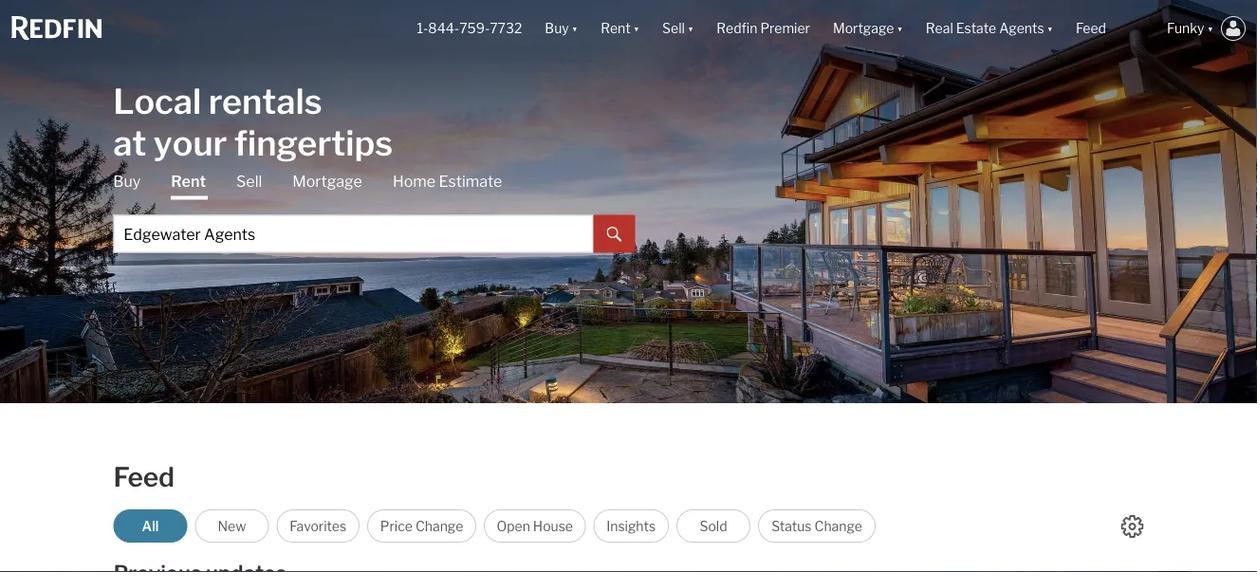 Task type: vqa. For each thing, say whether or not it's contained in the screenshot.
right of
no



Task type: describe. For each thing, give the bounding box(es) containing it.
all
[[142, 518, 159, 534]]

buy for buy
[[113, 172, 141, 191]]

insights
[[607, 518, 656, 534]]

▾ for funky ▾
[[1208, 20, 1214, 36]]

price
[[380, 518, 413, 534]]

1-
[[417, 20, 428, 36]]

sell link
[[236, 171, 262, 192]]

0 horizontal spatial feed
[[113, 461, 175, 494]]

rentals
[[208, 80, 322, 122]]

rent ▾
[[601, 20, 640, 36]]

Insights radio
[[593, 510, 669, 543]]

new
[[218, 518, 246, 534]]

mortgage link
[[293, 171, 362, 192]]

1-844-759-7732 link
[[417, 20, 522, 36]]

change for status change
[[815, 518, 863, 534]]

real estate agents ▾ link
[[926, 0, 1053, 57]]

buy for buy ▾
[[545, 20, 569, 36]]

tab list containing buy
[[113, 171, 635, 253]]

rent for rent ▾
[[601, 20, 631, 36]]

mortgage ▾ button
[[822, 0, 915, 57]]

redfin
[[717, 20, 758, 36]]

Favorites radio
[[277, 510, 360, 543]]

real
[[926, 20, 954, 36]]

funky ▾
[[1167, 20, 1214, 36]]

Price Change radio
[[367, 510, 477, 543]]

mortgage for mortgage
[[293, 172, 362, 191]]

759-
[[459, 20, 490, 36]]

buy ▾ button
[[534, 0, 590, 57]]

house
[[533, 518, 573, 534]]

home
[[393, 172, 436, 191]]

rent link
[[171, 171, 206, 200]]

844-
[[428, 20, 459, 36]]

7732
[[490, 20, 522, 36]]

rent for rent
[[171, 172, 206, 191]]

open house
[[497, 518, 573, 534]]

sell for sell
[[236, 172, 262, 191]]

agents
[[1000, 20, 1044, 36]]

mortgage ▾ button
[[833, 0, 903, 57]]

redfin premier
[[717, 20, 810, 36]]

▾ inside 'dropdown button'
[[1047, 20, 1053, 36]]

sell for sell ▾
[[663, 20, 685, 36]]

City, Address, School, Building, ZIP search field
[[113, 215, 593, 253]]

your
[[154, 122, 227, 164]]

fingertips
[[234, 122, 393, 164]]

status
[[772, 518, 812, 534]]

buy link
[[113, 171, 141, 192]]

Open House radio
[[484, 510, 586, 543]]

price change
[[380, 518, 463, 534]]

1-844-759-7732
[[417, 20, 522, 36]]

home estimate link
[[393, 171, 502, 192]]

▾ for rent ▾
[[634, 20, 640, 36]]

local
[[113, 80, 201, 122]]

rent ▾ button
[[590, 0, 651, 57]]

option group containing all
[[113, 510, 876, 543]]

mortgage ▾
[[833, 20, 903, 36]]

sell ▾ button
[[651, 0, 705, 57]]

local rentals at your fingertips
[[113, 80, 393, 164]]



Task type: locate. For each thing, give the bounding box(es) containing it.
0 horizontal spatial rent
[[171, 172, 206, 191]]

change right status
[[815, 518, 863, 534]]

sell down local rentals at your fingertips
[[236, 172, 262, 191]]

premier
[[761, 20, 810, 36]]

0 vertical spatial feed
[[1076, 20, 1107, 36]]

1 horizontal spatial rent
[[601, 20, 631, 36]]

estate
[[956, 20, 997, 36]]

feed right agents at the top of page
[[1076, 20, 1107, 36]]

1 vertical spatial feed
[[113, 461, 175, 494]]

0 horizontal spatial buy
[[113, 172, 141, 191]]

5 ▾ from the left
[[1047, 20, 1053, 36]]

2 ▾ from the left
[[634, 20, 640, 36]]

▾ left redfin
[[688, 20, 694, 36]]

0 horizontal spatial change
[[416, 518, 463, 534]]

change inside radio
[[815, 518, 863, 534]]

real estate agents ▾ button
[[915, 0, 1065, 57]]

sell ▾ button
[[663, 0, 694, 57]]

option group
[[113, 510, 876, 543]]

change inside option
[[416, 518, 463, 534]]

All radio
[[113, 510, 187, 543]]

▾ for mortgage ▾
[[897, 20, 903, 36]]

▾ for sell ▾
[[688, 20, 694, 36]]

rent right buy ▾
[[601, 20, 631, 36]]

Status Change radio
[[758, 510, 876, 543]]

0 vertical spatial sell
[[663, 20, 685, 36]]

New radio
[[195, 510, 269, 543]]

3 ▾ from the left
[[688, 20, 694, 36]]

feed
[[1076, 20, 1107, 36], [113, 461, 175, 494]]

▾ for buy ▾
[[572, 20, 578, 36]]

sell inside tab list
[[236, 172, 262, 191]]

▾ right agents at the top of page
[[1047, 20, 1053, 36]]

sell ▾
[[663, 20, 694, 36]]

2 change from the left
[[815, 518, 863, 534]]

1 change from the left
[[416, 518, 463, 534]]

1 vertical spatial mortgage
[[293, 172, 362, 191]]

Sold radio
[[677, 510, 751, 543]]

estimate
[[439, 172, 502, 191]]

feed inside button
[[1076, 20, 1107, 36]]

▾ left real
[[897, 20, 903, 36]]

sell
[[663, 20, 685, 36], [236, 172, 262, 191]]

6 ▾ from the left
[[1208, 20, 1214, 36]]

rent ▾ button
[[601, 0, 640, 57]]

redfin premier button
[[705, 0, 822, 57]]

tab list
[[113, 171, 635, 253]]

1 vertical spatial rent
[[171, 172, 206, 191]]

▾ left sell ▾
[[634, 20, 640, 36]]

mortgage inside mortgage ▾ dropdown button
[[833, 20, 894, 36]]

1 vertical spatial buy
[[113, 172, 141, 191]]

0 horizontal spatial mortgage
[[293, 172, 362, 191]]

1 horizontal spatial buy
[[545, 20, 569, 36]]

buy inside dropdown button
[[545, 20, 569, 36]]

favorites
[[290, 518, 347, 534]]

4 ▾ from the left
[[897, 20, 903, 36]]

real estate agents ▾
[[926, 20, 1053, 36]]

buy ▾
[[545, 20, 578, 36]]

feed up all
[[113, 461, 175, 494]]

funky
[[1167, 20, 1205, 36]]

buy
[[545, 20, 569, 36], [113, 172, 141, 191]]

open
[[497, 518, 530, 534]]

0 vertical spatial mortgage
[[833, 20, 894, 36]]

0 vertical spatial rent
[[601, 20, 631, 36]]

mortgage
[[833, 20, 894, 36], [293, 172, 362, 191]]

▾
[[572, 20, 578, 36], [634, 20, 640, 36], [688, 20, 694, 36], [897, 20, 903, 36], [1047, 20, 1053, 36], [1208, 20, 1214, 36]]

change for price change
[[416, 518, 463, 534]]

buy right 7732
[[545, 20, 569, 36]]

mortgage for mortgage ▾
[[833, 20, 894, 36]]

submit search image
[[607, 227, 622, 242]]

sell right rent ▾
[[663, 20, 685, 36]]

1 horizontal spatial mortgage
[[833, 20, 894, 36]]

rent inside dropdown button
[[601, 20, 631, 36]]

sold
[[700, 518, 727, 534]]

▾ right funky
[[1208, 20, 1214, 36]]

status change
[[772, 518, 863, 534]]

1 horizontal spatial sell
[[663, 20, 685, 36]]

1 horizontal spatial change
[[815, 518, 863, 534]]

buy ▾ button
[[545, 0, 578, 57]]

sell inside dropdown button
[[663, 20, 685, 36]]

1 horizontal spatial feed
[[1076, 20, 1107, 36]]

at
[[113, 122, 146, 164]]

1 vertical spatial sell
[[236, 172, 262, 191]]

mortgage down fingertips
[[293, 172, 362, 191]]

buy inside tab list
[[113, 172, 141, 191]]

feed button
[[1065, 0, 1156, 57]]

rent down your
[[171, 172, 206, 191]]

1 ▾ from the left
[[572, 20, 578, 36]]

change right the price
[[416, 518, 463, 534]]

rent
[[601, 20, 631, 36], [171, 172, 206, 191]]

buy down "at"
[[113, 172, 141, 191]]

change
[[416, 518, 463, 534], [815, 518, 863, 534]]

0 vertical spatial buy
[[545, 20, 569, 36]]

mortgage left real
[[833, 20, 894, 36]]

▾ left rent ▾
[[572, 20, 578, 36]]

0 horizontal spatial sell
[[236, 172, 262, 191]]

home estimate
[[393, 172, 502, 191]]



